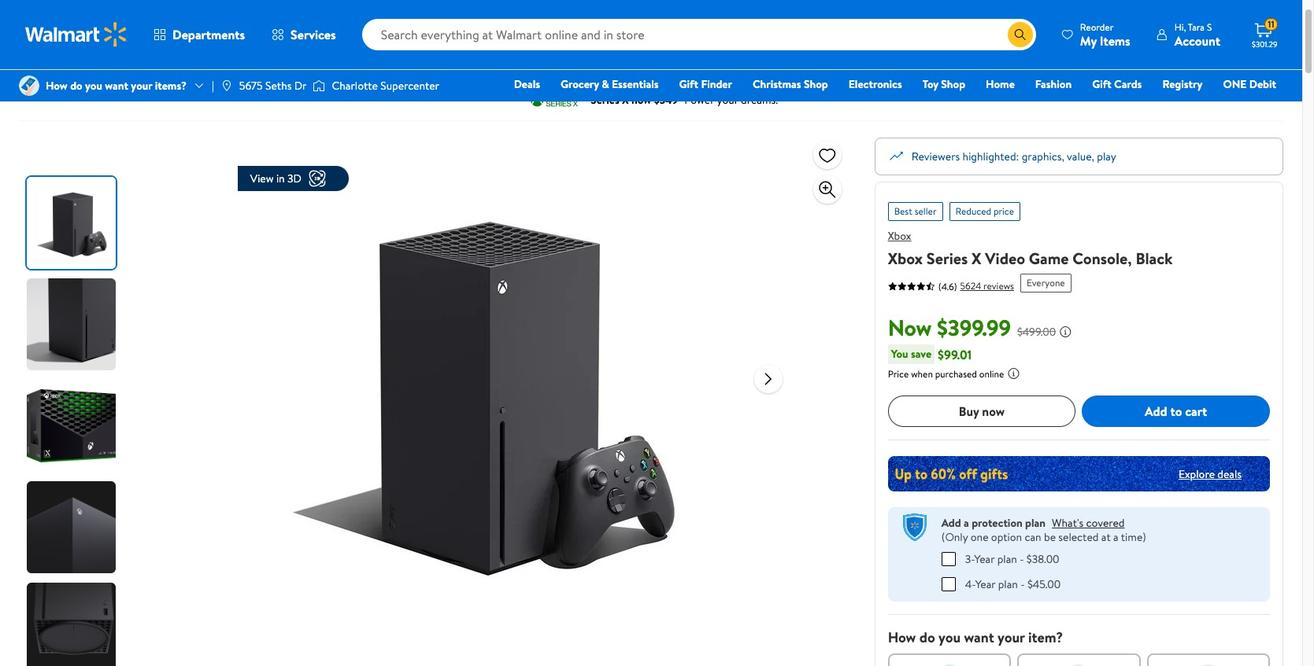 Task type: vqa. For each thing, say whether or not it's contained in the screenshot.
'21-'
no



Task type: locate. For each thing, give the bounding box(es) containing it.
want left items?
[[105, 78, 128, 94]]

tara
[[1188, 20, 1205, 33]]

you up intent image for shipping
[[939, 628, 961, 648]]

gift cards
[[1092, 76, 1142, 92]]

0 horizontal spatial do
[[70, 78, 82, 94]]

a
[[964, 516, 969, 532], [1113, 530, 1119, 546]]

4-
[[965, 577, 975, 593]]

0 vertical spatial you
[[85, 78, 102, 94]]

add to cart
[[1145, 403, 1207, 420]]

online
[[979, 368, 1004, 381]]

gift cards link
[[1085, 76, 1149, 93]]

account
[[1175, 32, 1221, 49]]

 image for charlotte
[[313, 78, 326, 94]]

option
[[991, 530, 1022, 546]]

0 vertical spatial want
[[105, 78, 128, 94]]

5675 seths dr
[[239, 78, 307, 94]]

debit
[[1249, 76, 1276, 92]]

services button
[[258, 16, 349, 54]]

add left the one
[[942, 516, 961, 532]]

intent image for delivery image
[[1196, 665, 1221, 667]]

4-Year plan - $45.00 checkbox
[[942, 578, 956, 592]]

- for $38.00
[[1020, 552, 1024, 567]]

2 gift from the left
[[1092, 76, 1112, 92]]

intent image for shipping image
[[937, 665, 962, 667]]

xbox xbox series x video game console, black
[[888, 228, 1173, 269]]

shop for toy shop
[[941, 76, 965, 92]]

 image down video games link
[[19, 76, 39, 96]]

covered
[[1086, 516, 1125, 532]]

registry link
[[1155, 76, 1210, 93]]

1 horizontal spatial your
[[998, 628, 1025, 648]]

video
[[19, 43, 47, 59], [985, 248, 1025, 269]]

walmart image
[[25, 22, 128, 47]]

reorder my items
[[1080, 20, 1131, 49]]

toy
[[923, 76, 939, 92]]

a left the one
[[964, 516, 969, 532]]

best
[[894, 205, 912, 218]]

consoles up the '5675 seths dr'
[[254, 43, 297, 59]]

toy shop link
[[916, 76, 973, 93]]

&
[[602, 76, 609, 92]]

2 horizontal spatial  image
[[313, 78, 326, 94]]

walmart+
[[1229, 98, 1276, 114]]

0 vertical spatial xbox link
[[99, 43, 122, 59]]

1 vertical spatial -
[[1021, 577, 1025, 593]]

0 vertical spatial -
[[1020, 552, 1024, 567]]

1 vertical spatial xbox link
[[888, 228, 911, 244]]

1 vertical spatial how
[[888, 628, 916, 648]]

charlotte
[[332, 78, 378, 94]]

xbox series x video game console, black image
[[238, 138, 742, 642]]

do for how do you want your items?
[[70, 78, 82, 94]]

one
[[1223, 76, 1247, 92]]

plan down 3-year plan - $38.00
[[998, 577, 1018, 593]]

series up (4.6) at top right
[[927, 248, 968, 269]]

video left games
[[19, 43, 47, 59]]

0 vertical spatial do
[[70, 78, 82, 94]]

0 vertical spatial plan
[[1025, 516, 1046, 532]]

1 horizontal spatial shop
[[804, 76, 828, 92]]

/ up how do you want your items?
[[129, 43, 133, 59]]

want for item?
[[964, 628, 994, 648]]

0 horizontal spatial consoles
[[254, 43, 297, 59]]

1 vertical spatial add
[[942, 516, 961, 532]]

0 vertical spatial how
[[46, 78, 68, 94]]

/ right "x|s"
[[217, 43, 221, 59]]

when
[[911, 368, 933, 381]]

your for item?
[[998, 628, 1025, 648]]

items
[[1100, 32, 1131, 49]]

grocery
[[561, 76, 599, 92]]

electronics link
[[842, 76, 909, 93]]

shop left 'all'
[[314, 43, 338, 59]]

games
[[49, 43, 82, 59]]

1 horizontal spatial you
[[939, 628, 961, 648]]

gift inside gift cards link
[[1092, 76, 1112, 92]]

in
[[276, 171, 285, 187]]

reorder
[[1080, 20, 1114, 33]]

add left to
[[1145, 403, 1167, 420]]

cart
[[1185, 403, 1207, 420]]

item?
[[1028, 628, 1063, 648]]

xbox link up how do you want your items?
[[99, 43, 122, 59]]

purchased
[[935, 368, 977, 381]]

1 vertical spatial you
[[939, 628, 961, 648]]

1 vertical spatial want
[[964, 628, 994, 648]]

essentials
[[612, 76, 659, 92]]

shop right christmas
[[804, 76, 828, 92]]

year for 4-
[[975, 577, 996, 593]]

/ up dr
[[304, 43, 308, 59]]

 image for 5675
[[220, 80, 233, 92]]

0 vertical spatial add
[[1145, 403, 1167, 420]]

year for 3-
[[975, 552, 995, 567]]

1 vertical spatial video
[[985, 248, 1025, 269]]

xbox link down best
[[888, 228, 911, 244]]

shop all xbox consoles link
[[314, 43, 423, 59]]

 image for how
[[19, 76, 39, 96]]

deals
[[1218, 467, 1242, 482]]

your left item?
[[998, 628, 1025, 648]]

shop for christmas shop
[[804, 76, 828, 92]]

save
[[911, 346, 932, 362]]

series left "x|s"
[[165, 43, 194, 59]]

0 horizontal spatial want
[[105, 78, 128, 94]]

0 horizontal spatial  image
[[19, 76, 39, 96]]

1 / from the left
[[88, 43, 93, 59]]

add inside "button"
[[1145, 403, 1167, 420]]

best seller
[[894, 205, 937, 218]]

1 horizontal spatial xbox link
[[888, 228, 911, 244]]

year down the one
[[975, 552, 995, 567]]

gift inside gift finder link
[[679, 76, 698, 92]]

0 vertical spatial your
[[131, 78, 152, 94]]

add a protection plan what's covered (only one option can be selected at a time)
[[942, 516, 1146, 546]]

xbox
[[99, 43, 122, 59], [139, 43, 163, 59], [228, 43, 251, 59], [354, 43, 377, 59], [888, 228, 911, 244], [888, 248, 923, 269]]

1 consoles from the left
[[254, 43, 297, 59]]

2 / from the left
[[129, 43, 133, 59]]

gift left cards
[[1092, 76, 1112, 92]]

year
[[975, 552, 995, 567], [975, 577, 996, 593]]

0 horizontal spatial video
[[19, 43, 47, 59]]

$499.00
[[1017, 324, 1056, 340]]

you save $99.01
[[891, 346, 972, 363]]

plan down option
[[997, 552, 1017, 567]]

series
[[165, 43, 194, 59], [927, 248, 968, 269]]

2 horizontal spatial shop
[[941, 76, 965, 92]]

1 vertical spatial do
[[920, 628, 935, 648]]

2 consoles from the left
[[380, 43, 423, 59]]

plan
[[1025, 516, 1046, 532], [997, 552, 1017, 567], [998, 577, 1018, 593]]

0 horizontal spatial gift
[[679, 76, 698, 92]]

1 vertical spatial year
[[975, 577, 996, 593]]

0 horizontal spatial how
[[46, 78, 68, 94]]

1 horizontal spatial add
[[1145, 403, 1167, 420]]

a right at
[[1113, 530, 1119, 546]]

1 gift from the left
[[679, 76, 698, 92]]

add inside add a protection plan what's covered (only one option can be selected at a time)
[[942, 516, 961, 532]]

- left $38.00 at the right bottom
[[1020, 552, 1024, 567]]

your left items?
[[131, 78, 152, 94]]

1 vertical spatial plan
[[997, 552, 1017, 567]]

 image right dr
[[313, 78, 326, 94]]

home link
[[979, 76, 1022, 93]]

1 horizontal spatial how
[[888, 628, 916, 648]]

all
[[341, 43, 351, 59]]

video inside xbox xbox series x video game console, black
[[985, 248, 1025, 269]]

do for how do you want your item?
[[920, 628, 935, 648]]

ad disclaimer and feedback image
[[1271, 89, 1284, 102]]

do
[[70, 78, 82, 94], [920, 628, 935, 648]]

 image right |
[[220, 80, 233, 92]]

/ right games
[[88, 43, 93, 59]]

3 / from the left
[[217, 43, 221, 59]]

consoles up supercenter at the top
[[380, 43, 423, 59]]

1 horizontal spatial  image
[[220, 80, 233, 92]]

plan for $45.00
[[998, 577, 1018, 593]]

want down 4-
[[964, 628, 994, 648]]

 image
[[19, 76, 39, 96], [313, 78, 326, 94], [220, 80, 233, 92]]

1 vertical spatial your
[[998, 628, 1025, 648]]

add for add a protection plan what's covered (only one option can be selected at a time)
[[942, 516, 961, 532]]

gift left finder
[[679, 76, 698, 92]]

gift for gift cards
[[1092, 76, 1112, 92]]

1 horizontal spatial a
[[1113, 530, 1119, 546]]

now
[[888, 313, 932, 343]]

you down walmart image at the left
[[85, 78, 102, 94]]

1 horizontal spatial gift
[[1092, 76, 1112, 92]]

video up reviews
[[985, 248, 1025, 269]]

0 horizontal spatial your
[[131, 78, 152, 94]]

video games link
[[19, 43, 82, 59]]

0 horizontal spatial series
[[165, 43, 194, 59]]

1 horizontal spatial series
[[927, 248, 968, 269]]

how for how do you want your items?
[[46, 78, 68, 94]]

-
[[1020, 552, 1024, 567], [1021, 577, 1025, 593]]

2 vertical spatial plan
[[998, 577, 1018, 593]]

1 horizontal spatial consoles
[[380, 43, 423, 59]]

game
[[1029, 248, 1069, 269]]

1 horizontal spatial want
[[964, 628, 994, 648]]

want
[[105, 78, 128, 94], [964, 628, 994, 648]]

0 horizontal spatial add
[[942, 516, 961, 532]]

1 horizontal spatial do
[[920, 628, 935, 648]]

hi, tara s account
[[1175, 20, 1221, 49]]

xbox series x video game console, black - image 4 of 7 image
[[27, 482, 119, 574]]

shop right toy
[[941, 76, 965, 92]]

your
[[131, 78, 152, 94], [998, 628, 1025, 648]]

everyone
[[1027, 276, 1065, 290]]

year down 3-year plan - $38.00
[[975, 577, 996, 593]]

4 / from the left
[[304, 43, 308, 59]]

1 horizontal spatial video
[[985, 248, 1025, 269]]

time)
[[1121, 530, 1146, 546]]

want for items?
[[105, 78, 128, 94]]

how for how do you want your item?
[[888, 628, 916, 648]]

hi,
[[1175, 20, 1186, 33]]

search icon image
[[1014, 28, 1027, 41]]

console,
[[1073, 248, 1132, 269]]

christmas shop link
[[746, 76, 835, 93]]

gift finder
[[679, 76, 732, 92]]

plan right option
[[1025, 516, 1046, 532]]

(only
[[942, 530, 968, 546]]

1 vertical spatial series
[[927, 248, 968, 269]]

0 vertical spatial year
[[975, 552, 995, 567]]

you for how do you want your items?
[[85, 78, 102, 94]]

0 horizontal spatial shop
[[314, 43, 338, 59]]

0 horizontal spatial you
[[85, 78, 102, 94]]

- left $45.00
[[1021, 577, 1025, 593]]



Task type: describe. For each thing, give the bounding box(es) containing it.
fashion link
[[1028, 76, 1079, 93]]

price
[[994, 205, 1014, 218]]

how do you want your items?
[[46, 78, 187, 94]]

intent image for pickup image
[[1066, 665, 1092, 667]]

0 horizontal spatial xbox link
[[99, 43, 122, 59]]

$45.00
[[1028, 577, 1061, 593]]

buy now button
[[888, 396, 1076, 428]]

(4.6)
[[938, 280, 957, 293]]

departments
[[172, 26, 245, 43]]

walmart+ link
[[1222, 98, 1284, 115]]

xbox consoles link
[[228, 43, 297, 59]]

selected
[[1059, 530, 1099, 546]]

5624 reviews link
[[957, 280, 1014, 293]]

cards
[[1114, 76, 1142, 92]]

explore deals
[[1179, 467, 1242, 482]]

0 vertical spatial series
[[165, 43, 194, 59]]

explore deals link
[[1172, 460, 1248, 489]]

0 horizontal spatial a
[[964, 516, 969, 532]]

(4.6) 5624 reviews
[[938, 280, 1014, 293]]

deals link
[[507, 76, 547, 93]]

s
[[1207, 20, 1212, 33]]

services
[[291, 26, 336, 43]]

xbox series x video game console, black - image 3 of 7 image
[[27, 380, 119, 472]]

you for how do you want your item?
[[939, 628, 961, 648]]

3-Year plan - $38.00 checkbox
[[942, 552, 956, 567]]

one
[[971, 530, 989, 546]]

5675
[[239, 78, 263, 94]]

buy
[[959, 403, 979, 420]]

- for $45.00
[[1021, 577, 1025, 593]]

xbox series x video game console, black - image 2 of 7 image
[[27, 279, 119, 371]]

xbox series x video game console, black - image 5 of 7 image
[[27, 583, 119, 667]]

|
[[212, 78, 214, 94]]

3-year plan - $38.00
[[965, 552, 1060, 567]]

items?
[[155, 78, 187, 94]]

add to cart button
[[1082, 396, 1270, 428]]

xbox series x video game console, black - image 1 of 7 image
[[27, 177, 119, 269]]

next media item image
[[759, 370, 778, 389]]

add for add to cart
[[1145, 403, 1167, 420]]

registry
[[1163, 76, 1203, 92]]

toy shop
[[923, 76, 965, 92]]

grocery & essentials
[[561, 76, 659, 92]]

play
[[1097, 148, 1116, 164]]

grocery & essentials link
[[554, 76, 666, 93]]

explore
[[1179, 467, 1215, 482]]

wpp logo image
[[901, 514, 929, 543]]

one debit walmart+
[[1223, 76, 1276, 114]]

$99.01
[[938, 346, 972, 363]]

add to favorites list, xbox series x video game console, black image
[[818, 145, 837, 165]]

value,
[[1067, 148, 1094, 164]]

x
[[972, 248, 982, 269]]

gift finder link
[[672, 76, 739, 93]]

zoom image modal image
[[818, 180, 837, 199]]

learn more about strikethrough prices image
[[1059, 326, 1072, 339]]

can
[[1025, 530, 1041, 546]]

to
[[1170, 403, 1182, 420]]

view in 3d
[[250, 171, 301, 187]]

deals
[[514, 76, 540, 92]]

plan inside add a protection plan what's covered (only one option can be selected at a time)
[[1025, 516, 1046, 532]]

sponsored
[[1224, 89, 1268, 102]]

you
[[891, 346, 908, 362]]

3-
[[965, 552, 975, 567]]

gift for gift finder
[[679, 76, 698, 92]]

christmas shop
[[753, 76, 828, 92]]

reduced price
[[956, 205, 1014, 218]]

what's
[[1052, 516, 1084, 532]]

supercenter
[[381, 78, 439, 94]]

at
[[1101, 530, 1111, 546]]

graphics,
[[1022, 148, 1064, 164]]

your for items?
[[131, 78, 152, 94]]

Search search field
[[362, 19, 1036, 50]]

black
[[1136, 248, 1173, 269]]

be
[[1044, 530, 1056, 546]]

view in 3d button
[[238, 166, 349, 191]]

4-year plan - $45.00
[[965, 577, 1061, 593]]

up to sixty percent off deals. shop now. image
[[888, 457, 1270, 492]]

x|s
[[197, 43, 211, 59]]

11 $301.29
[[1252, 17, 1278, 50]]

seller
[[915, 205, 937, 218]]

series inside xbox xbox series x video game console, black
[[927, 248, 968, 269]]

what's covered button
[[1052, 516, 1125, 532]]

reduced
[[956, 205, 991, 218]]

view
[[250, 171, 274, 187]]

legal information image
[[1007, 368, 1020, 380]]

protection
[[972, 516, 1023, 532]]

finder
[[701, 76, 732, 92]]

price
[[888, 368, 909, 381]]

departments button
[[140, 16, 258, 54]]

0 vertical spatial video
[[19, 43, 47, 59]]

reviewers
[[912, 148, 960, 164]]

fashion
[[1035, 76, 1072, 92]]

video games / xbox / xbox series x|s / xbox consoles / shop all xbox consoles
[[19, 43, 423, 59]]

reviews
[[984, 280, 1014, 293]]

5624
[[960, 280, 981, 293]]

Walmart Site-Wide search field
[[362, 19, 1036, 50]]

buy now
[[959, 403, 1005, 420]]

plan for $38.00
[[997, 552, 1017, 567]]

3d
[[287, 171, 301, 187]]

christmas
[[753, 76, 801, 92]]

highlighted:
[[963, 148, 1019, 164]]

now $399.99
[[888, 313, 1011, 343]]



